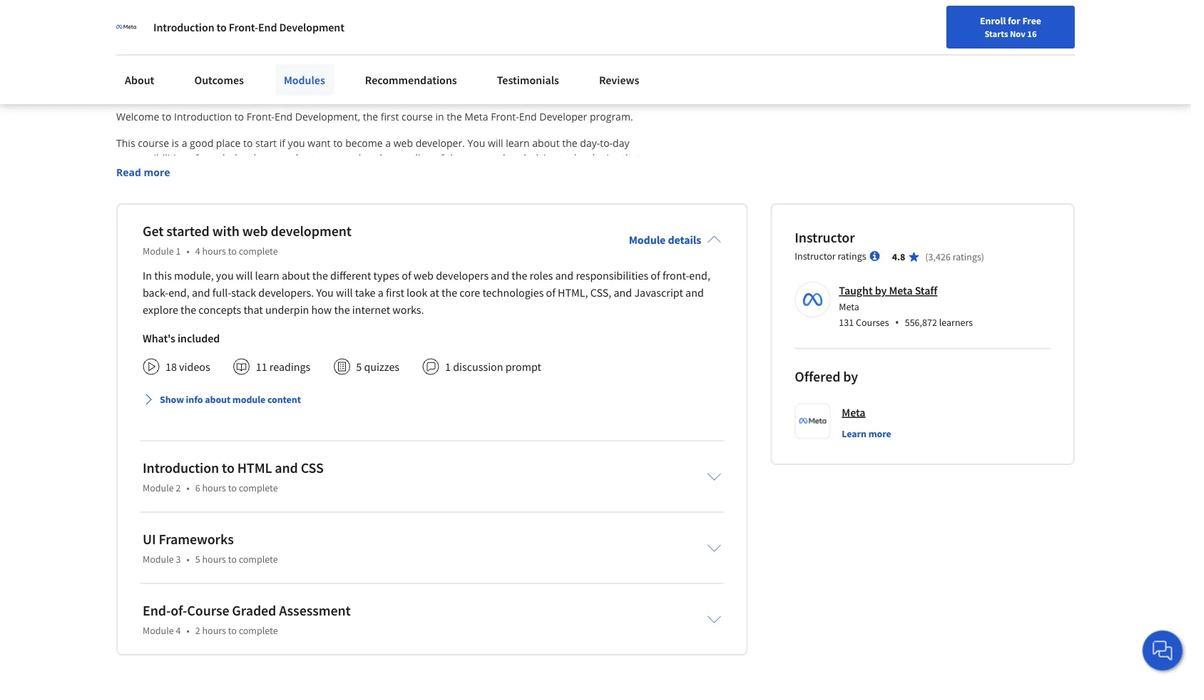 Task type: locate. For each thing, give the bounding box(es) containing it.
this right in
[[154, 268, 172, 283]]

meta left staff
[[889, 284, 913, 298]]

css right like
[[481, 211, 498, 225]]

front-
[[229, 20, 258, 34], [247, 110, 275, 124], [491, 110, 519, 124]]

0 horizontal spatial more
[[144, 166, 170, 179]]

role
[[279, 286, 298, 300]]

0 horizontal spatial simple
[[224, 316, 255, 330]]

0 horizontal spatial end
[[148, 271, 166, 285]]

describe
[[122, 286, 163, 300], [122, 361, 163, 375]]

taught by meta staff image
[[797, 284, 829, 316]]

what's included
[[143, 331, 220, 346]]

about right the info
[[205, 393, 231, 406]]

eager
[[336, 451, 362, 465]]

2 horizontal spatial about
[[532, 136, 560, 150]]

1 horizontal spatial learners
[[940, 316, 973, 329]]

ratings
[[838, 250, 867, 263], [953, 251, 982, 263]]

introduction to html and css module 2 • 6 hours to complete
[[143, 459, 324, 495]]

1 horizontal spatial frameworks
[[440, 361, 496, 375]]

1 vertical spatial responsibilities
[[576, 268, 649, 283]]

1 horizontal spatial course,
[[199, 271, 232, 285]]

2 vertical spatial is
[[138, 451, 145, 465]]

are down day
[[607, 166, 623, 180]]

0 vertical spatial easy
[[625, 166, 646, 180]]

1 vertical spatial simple
[[306, 331, 337, 345]]

module
[[233, 393, 266, 406]]

course, up grid,
[[241, 391, 275, 405]]

0 horizontal spatial course,
[[116, 466, 150, 480]]

0 vertical spatial explain
[[122, 301, 156, 315]]

about up work
[[532, 136, 560, 150]]

0 vertical spatial for
[[1008, 14, 1021, 27]]

1 horizontal spatial be
[[206, 226, 218, 240]]

0 vertical spatial react
[[503, 226, 529, 240]]

first down types
[[386, 286, 404, 300]]

0 horizontal spatial about
[[205, 393, 231, 406]]

developers
[[311, 166, 362, 180], [436, 268, 489, 283]]

succeed
[[603, 451, 641, 465]]

3 hours from the top
[[202, 553, 226, 566]]

this inside the in this module, you will learn about the different types of web developers and the roles and responsibilities of front-end, back-end, and full-stack developers. you will take a first look at the core technologies of html, css, and javascript and explore the concepts that underpin how the internet works.
[[154, 268, 172, 283]]

0 horizontal spatial applications
[[183, 361, 239, 375]]

responsibilities
[[116, 151, 186, 165], [576, 268, 649, 283]]

for up nov
[[1008, 14, 1021, 27]]

testimonials link
[[489, 64, 568, 96]]

introduction up good
[[174, 110, 232, 124]]

1 horizontal spatial simple
[[306, 331, 337, 345]]

course
[[349, 67, 405, 92], [402, 110, 433, 124], [138, 136, 169, 150], [200, 451, 232, 465]]

discussion
[[453, 360, 503, 374]]

use
[[122, 316, 140, 330], [122, 331, 140, 345]]

1 horizontal spatial end
[[210, 286, 228, 300]]

developer
[[231, 151, 278, 165], [230, 286, 277, 300]]

• inside get started with web development module 1 • 4 hours to complete
[[187, 245, 190, 258]]

it
[[581, 226, 587, 240]]

• for of-
[[187, 625, 190, 637]]

construct
[[299, 406, 343, 420]]

module inside introduction to html and css module 2 • 6 hours to complete
[[143, 482, 174, 495]]

grid,
[[238, 406, 259, 420]]

1 vertical spatial by
[[844, 368, 858, 385]]

5 quizzes
[[356, 360, 400, 374]]

using up containing
[[440, 391, 465, 405]]

looks
[[601, 406, 625, 420]]

recommendations link
[[357, 64, 466, 96]]

3,426
[[929, 251, 951, 263]]

front-
[[264, 166, 290, 180], [663, 268, 690, 283], [183, 286, 210, 300]]

ui left frameworks
[[143, 531, 156, 549]]

chat with us image
[[1152, 639, 1174, 662]]

more right learn
[[869, 428, 892, 440]]

1 vertical spatial this
[[116, 451, 135, 465]]

complete inside introduction to html and css module 2 • 6 hours to complete
[[239, 482, 278, 495]]

front- inside the in this module, you will learn about the different types of web developers and the roles and responsibilities of front-end, back-end, and full-stack developers. you will take a first look at the core technologies of html, css, and javascript and explore the concepts that underpin how the internet works.
[[663, 268, 690, 283]]

2 horizontal spatial course,
[[241, 391, 275, 405]]

about inside this course is a good place to start if you want to become a web developer. you will learn about the day-to-day responsibilities of a web developer and get a general understanding of the core and underlying technologies that power the internet. you will learn how front-end developers create websites and applications that work well and are easy to maintain. you'll be introduced to the core web development technologies like html and css and get opportunities to practice using them. you will also be introduced to modern ui frameworks such as bootstrap and react that make it easy to create interactive user experiences. by the end of the course, you will be able to: - describe the front-end developer role - explain the core and underlying technologies that power the internet - use html to create a simple webpage - use css to control the appearance of a simple webpage - explain what react is - describe the applications and characteristics of the most popular ui frameworks for the final project in this course, you will create and edit a webpage using html and the bootstrap css framework. using a responsive layout grid, you will construct a responsive webpage containing text and images that looks great on any size screen. this is a beginner course intended for learners eager to learn the fundamentals of web development. to succeed in this course, you do not need prior web development experience, only basic internet navigation skills and an eagerness to get started with coding.
[[532, 136, 560, 150]]

you up full-
[[216, 268, 234, 283]]

responsive down edit
[[353, 406, 404, 420]]

underlying up work
[[508, 151, 558, 165]]

course
[[187, 602, 229, 620]]

1 vertical spatial started
[[116, 481, 149, 495]]

show
[[160, 393, 184, 406]]

read more button
[[116, 165, 170, 180]]

2 hours from the top
[[202, 482, 226, 495]]

0 horizontal spatial 1
[[176, 245, 181, 258]]

css
[[481, 211, 498, 225], [142, 331, 160, 345], [585, 391, 602, 405], [301, 459, 324, 477]]

complete up stack
[[239, 245, 278, 258]]

read
[[116, 166, 141, 179]]

technologies down roles
[[483, 286, 544, 300]]

0 horizontal spatial how
[[241, 166, 261, 180]]

1 horizontal spatial using
[[656, 211, 681, 225]]

by for taught
[[875, 284, 887, 298]]

describe left 18
[[122, 361, 163, 375]]

power up practice
[[644, 151, 673, 165]]

responsive
[[153, 406, 204, 420], [353, 406, 404, 420]]

0 horizontal spatial responsibilities
[[116, 151, 186, 165]]

core
[[465, 151, 485, 165], [241, 211, 262, 225], [460, 286, 480, 300], [176, 301, 197, 315]]

0 vertical spatial using
[[656, 211, 681, 225]]

0 vertical spatial about
[[532, 136, 560, 150]]

html inside introduction to html and css module 2 • 6 hours to complete
[[237, 459, 272, 477]]

0 vertical spatial power
[[644, 151, 673, 165]]

course, up full-
[[199, 271, 232, 285]]

introduced up also
[[158, 211, 209, 225]]

more for read more
[[144, 166, 170, 179]]

hours inside introduction to html and css module 2 • 6 hours to complete
[[202, 482, 226, 495]]

1 hours from the top
[[202, 245, 226, 258]]

them.
[[116, 226, 144, 240]]

course up developer.
[[402, 110, 433, 124]]

about link
[[116, 64, 163, 96]]

1 horizontal spatial for
[[1008, 14, 1021, 27]]

also
[[184, 226, 203, 240]]

1 describe from the top
[[122, 286, 163, 300]]

more inside learn more button
[[869, 428, 892, 440]]

module inside end-of-course graded assessment module 4 • 2 hours to complete
[[143, 625, 174, 637]]

more for learn more
[[869, 428, 892, 440]]

applications down developer.
[[460, 166, 516, 180]]

hours for html
[[202, 482, 226, 495]]

and
[[281, 151, 298, 165], [488, 151, 506, 165], [440, 166, 458, 180], [587, 166, 605, 180], [461, 211, 478, 225], [501, 211, 519, 225], [483, 226, 501, 240], [491, 268, 510, 283], [555, 268, 574, 283], [192, 286, 210, 300], [614, 286, 632, 300], [686, 286, 704, 300], [199, 301, 217, 315], [242, 361, 260, 375], [347, 391, 364, 405], [498, 391, 516, 405], [523, 406, 541, 420], [275, 459, 298, 477], [564, 466, 582, 480]]

html right need
[[237, 459, 272, 477]]

meta image
[[116, 17, 136, 37]]

development.
[[522, 451, 587, 465]]

development
[[287, 211, 348, 225], [271, 222, 352, 240], [279, 466, 341, 480]]

4 complete from the top
[[239, 625, 278, 637]]

started inside get started with web development module 1 • 4 hours to complete
[[166, 222, 210, 240]]

meta link
[[842, 404, 866, 421]]

end up back-
[[148, 271, 166, 285]]

complete for web
[[239, 245, 278, 258]]

graded
[[232, 602, 276, 620]]

instructor up taught by meta staff image in the right top of the page
[[795, 250, 836, 263]]

1 vertical spatial about
[[282, 268, 310, 283]]

0 vertical spatial with
[[212, 222, 240, 240]]

the left the day-
[[562, 136, 578, 150]]

get
[[301, 151, 316, 165], [521, 211, 536, 225], [661, 466, 676, 480]]

a down good
[[201, 151, 207, 165]]

2 vertical spatial introduction
[[143, 459, 219, 477]]

about inside dropdown button
[[205, 393, 231, 406]]

5 - from the top
[[116, 346, 120, 360]]

introduced
[[158, 211, 209, 225], [220, 226, 271, 240]]

5 left quizzes
[[356, 360, 362, 374]]

5 inside ui frameworks module 3 • 5 hours to complete
[[195, 553, 200, 566]]

with left 'coding.'
[[152, 481, 172, 495]]

1 instructor from the top
[[795, 229, 855, 247]]

3 complete from the top
[[239, 553, 278, 566]]

day-
[[580, 136, 600, 150]]

a inside the in this module, you will learn about the different types of web developers and the roles and responsibilities of front-end, back-end, and full-stack developers. you will take a first look at the core technologies of html, css, and javascript and explore the concepts that underpin how the internet works.
[[378, 286, 384, 300]]

• inside taught by meta staff meta 131 courses • 556,872 learners
[[895, 314, 900, 330]]

learn inside the in this module, you will learn about the different types of web developers and the roles and responsibilities of front-end, back-end, and full-stack developers. you will take a first look at the core technologies of html, css, and javascript and explore the concepts that underpin how the internet works.
[[255, 268, 280, 283]]

by right offered
[[844, 368, 858, 385]]

end down want on the left of the page
[[290, 166, 308, 180]]

a left good
[[182, 136, 187, 150]]

• inside ui frameworks module 3 • 5 hours to complete
[[187, 553, 190, 566]]

0 horizontal spatial learners
[[295, 451, 333, 465]]

course up the internet.
[[138, 136, 169, 150]]

2 instructor from the top
[[795, 250, 836, 263]]

complete
[[239, 245, 278, 258], [239, 482, 278, 495], [239, 553, 278, 566], [239, 625, 278, 637]]

1 horizontal spatial internet
[[405, 301, 442, 315]]

0 vertical spatial developer
[[231, 151, 278, 165]]

more inside read more button
[[144, 166, 170, 179]]

None search field
[[203, 9, 546, 37]]

• for to
[[187, 482, 190, 495]]

complete inside get started with web development module 1 • 4 hours to complete
[[239, 245, 278, 258]]

do
[[173, 466, 185, 480]]

0 horizontal spatial get
[[301, 151, 316, 165]]

first up become
[[381, 110, 399, 124]]

4.8
[[892, 251, 906, 263]]

explain down back-
[[122, 301, 156, 315]]

easy down day
[[625, 166, 646, 180]]

to inside get started with web development module 1 • 4 hours to complete
[[228, 245, 237, 258]]

0 vertical spatial introduced
[[158, 211, 209, 225]]

ui right modern
[[326, 226, 336, 240]]

2 complete from the top
[[239, 482, 278, 495]]

• inside end-of-course graded assessment module 4 • 2 hours to complete
[[187, 625, 190, 637]]

0 vertical spatial describe
[[122, 286, 163, 300]]

1 vertical spatial learners
[[295, 451, 333, 465]]

module inside get started with web development module 1 • 4 hours to complete
[[143, 245, 174, 258]]

responsibilities up css,
[[576, 268, 649, 283]]

1 vertical spatial course,
[[241, 391, 275, 405]]

framework.
[[605, 391, 658, 405]]

0 vertical spatial course,
[[199, 271, 232, 285]]

introduction right meta image
[[153, 20, 214, 34]]

to up general at the left top of the page
[[333, 136, 343, 150]]

developer left 'role'
[[230, 286, 277, 300]]

more
[[144, 166, 170, 179], [869, 428, 892, 440]]

learners inside taught by meta staff meta 131 courses • 556,872 learners
[[940, 316, 973, 329]]

intended
[[234, 451, 276, 465]]

1 vertical spatial get
[[521, 211, 536, 225]]

able
[[287, 271, 307, 285]]

1 horizontal spatial react
[[503, 226, 529, 240]]

that left 'make'
[[532, 226, 550, 240]]

2 inside introduction to html and css module 2 • 6 hours to complete
[[176, 482, 181, 495]]

development up modern
[[287, 211, 348, 225]]

how inside the in this module, you will learn about the different types of web developers and the roles and responsibilities of front-end, back-end, and full-stack developers. you will take a first look at the core technologies of html, css, and javascript and explore the concepts that underpin how the internet works.
[[312, 303, 332, 317]]

by inside taught by meta staff meta 131 courses • 556,872 learners
[[875, 284, 887, 298]]

of right in
[[169, 271, 178, 285]]

1 vertical spatial be
[[206, 226, 218, 240]]

0 horizontal spatial 4
[[176, 625, 181, 637]]

most
[[362, 361, 385, 375]]

0 horizontal spatial by
[[844, 368, 858, 385]]

web inside get started with web development module 1 • 4 hours to complete
[[242, 222, 268, 240]]

1 horizontal spatial about
[[282, 268, 310, 283]]

2 inside end-of-course graded assessment module 4 • 2 hours to complete
[[195, 625, 200, 637]]

explore
[[143, 303, 178, 317]]

react left 'make'
[[503, 226, 529, 240]]

how down start
[[241, 166, 261, 180]]

• for by
[[895, 314, 900, 330]]

2 explain from the top
[[122, 346, 156, 360]]

technologies
[[561, 151, 620, 165], [351, 211, 410, 225], [483, 286, 544, 300], [272, 301, 331, 315]]

learn up developers. in the left top of the page
[[255, 268, 280, 283]]

learners inside this course is a good place to start if you want to become a web developer. you will learn about the day-to-day responsibilities of a web developer and get a general understanding of the core and underlying technologies that power the internet. you will learn how front-end developers create websites and applications that work well and are easy to maintain. you'll be introduced to the core web development technologies like html and css and get opportunities to practice using them. you will also be introduced to modern ui frameworks such as bootstrap and react that make it easy to create interactive user experiences. by the end of the course, you will be able to: - describe the front-end developer role - explain the core and underlying technologies that power the internet - use html to create a simple webpage - use css to control the appearance of a simple webpage - explain what react is - describe the applications and characteristics of the most popular ui frameworks for the final project in this course, you will create and edit a webpage using html and the bootstrap css framework. using a responsive layout grid, you will construct a responsive webpage containing text and images that looks great on any size screen. this is a beginner course intended for learners eager to learn the fundamentals of web development. to succeed in this course, you do not need prior web development experience, only basic internet navigation skills and an eagerness to get started with coding.
[[295, 451, 333, 465]]

0 horizontal spatial are
[[169, 67, 197, 92]]

there
[[116, 67, 166, 92]]

staff
[[915, 284, 938, 298]]

0 horizontal spatial 2
[[176, 482, 181, 495]]

4
[[201, 67, 211, 92], [195, 245, 200, 258], [176, 625, 181, 637]]

technologies up such
[[351, 211, 410, 225]]

included
[[178, 331, 220, 346]]

• left 6
[[187, 482, 190, 495]]

• inside introduction to html and css module 2 • 6 hours to complete
[[187, 482, 190, 495]]

1 horizontal spatial applications
[[460, 166, 516, 180]]

internet down take
[[352, 303, 390, 317]]

about
[[532, 136, 560, 150], [282, 268, 310, 283], [205, 393, 231, 406]]

to left start
[[243, 136, 253, 150]]

simple up characteristics
[[306, 331, 337, 345]]

concepts
[[199, 303, 241, 317]]

0 vertical spatial are
[[169, 67, 197, 92]]

more up maintain.
[[144, 166, 170, 179]]

2 describe from the top
[[122, 361, 163, 375]]

2
[[176, 482, 181, 495], [195, 625, 200, 637]]

general
[[326, 151, 361, 165]]

0 vertical spatial applications
[[460, 166, 516, 180]]

internet
[[405, 301, 442, 315], [352, 303, 390, 317], [448, 466, 485, 480]]

2 vertical spatial get
[[661, 466, 676, 480]]

in
[[143, 268, 152, 283]]

1 vertical spatial bootstrap
[[536, 391, 582, 405]]

css left eager
[[301, 459, 324, 477]]

free
[[1023, 14, 1042, 27]]

0 vertical spatial 1
[[176, 245, 181, 258]]

development inside get started with web development module 1 • 4 hours to complete
[[271, 222, 352, 240]]

react down included
[[184, 346, 210, 360]]

front- down if
[[264, 166, 290, 180]]

development up to:
[[271, 222, 352, 240]]

1 vertical spatial describe
[[122, 361, 163, 375]]

layout
[[206, 406, 235, 420]]

2 horizontal spatial front-
[[663, 268, 690, 283]]

of down underpin
[[286, 331, 295, 345]]

how inside this course is a good place to start if you want to become a web developer. you will learn about the day-to-day responsibilities of a web developer and get a general understanding of the core and underlying technologies that power the internet. you will learn how front-end developers create websites and applications that work well and are easy to maintain. you'll be introduced to the core web development technologies like html and css and get opportunities to practice using them. you will also be introduced to modern ui frameworks such as bootstrap and react that make it easy to create interactive user experiences. by the end of the course, you will be able to: - describe the front-end developer role - explain the core and underlying technologies that power the internet - use html to create a simple webpage - use css to control the appearance of a simple webpage - explain what react is - describe the applications and characteristics of the most popular ui frameworks for the final project in this course, you will create and edit a webpage using html and the bootstrap css framework. using a responsive layout grid, you will construct a responsive webpage containing text and images that looks great on any size screen. this is a beginner course intended for learners eager to learn the fundamentals of web development. to succeed in this course, you do not need prior web development experience, only basic internet navigation skills and an eagerness to get started with coding.
[[241, 166, 261, 180]]

complete for and
[[239, 482, 278, 495]]

hours inside get started with web development module 1 • 4 hours to complete
[[202, 245, 226, 258]]

introduction for html
[[143, 459, 219, 477]]

1 vertical spatial 1
[[445, 360, 451, 374]]

1 vertical spatial more
[[869, 428, 892, 440]]

1 vertical spatial 5
[[195, 553, 200, 566]]

the left roles
[[512, 268, 528, 283]]

)
[[982, 251, 985, 263]]

to left modern
[[274, 226, 283, 240]]

to down 'graded'
[[228, 625, 237, 637]]

bootstrap up images
[[536, 391, 582, 405]]

• for started
[[187, 245, 190, 258]]

hours for course
[[202, 625, 226, 637]]

1 horizontal spatial get
[[521, 211, 536, 225]]

1 horizontal spatial is
[[172, 136, 179, 150]]

want
[[308, 136, 331, 150]]

explain
[[122, 301, 156, 315], [122, 346, 156, 360]]

1 vertical spatial use
[[122, 331, 140, 345]]

2 horizontal spatial be
[[273, 271, 284, 285]]

introduced up the experiences.
[[220, 226, 271, 240]]

front- up the modules
[[229, 20, 258, 34]]

2 vertical spatial front-
[[183, 286, 210, 300]]

1 vertical spatial frameworks
[[440, 361, 496, 375]]

complete inside end-of-course graded assessment module 4 • 2 hours to complete
[[239, 625, 278, 637]]

websites
[[396, 166, 437, 180]]

module down end-
[[143, 625, 174, 637]]

started inside this course is a good place to start if you want to become a web developer. you will learn about the day-to-day responsibilities of a web developer and get a general understanding of the core and underlying technologies that power the internet. you will learn how front-end developers create websites and applications that work well and are easy to maintain. you'll be introduced to the core web development technologies like html and css and get opportunities to practice using them. you will also be introduced to modern ui frameworks such as bootstrap and react that make it easy to create interactive user experiences. by the end of the course, you will be able to: - describe the front-end developer role - explain the core and underlying technologies that power the internet - use html to create a simple webpage - use css to control the appearance of a simple webpage - explain what react is - describe the applications and characteristics of the most popular ui frameworks for the final project in this course, you will create and edit a webpage using html and the bootstrap css framework. using a responsive layout grid, you will construct a responsive webpage containing text and images that looks great on any size screen. this is a beginner course intended for learners eager to learn the fundamentals of web development. to succeed in this course, you do not need prior web development experience, only basic internet navigation skills and an eagerness to get started with coding.
[[116, 481, 149, 495]]

( 3,426 ratings )
[[926, 251, 985, 263]]

0 vertical spatial 2
[[176, 482, 181, 495]]

2 down 'course'
[[195, 625, 200, 637]]

ratings up taught
[[838, 250, 867, 263]]

0 vertical spatial how
[[241, 166, 261, 180]]

program.
[[590, 110, 633, 124]]

and inside introduction to html and css module 2 • 6 hours to complete
[[275, 459, 298, 477]]

will
[[488, 136, 503, 150], [197, 166, 212, 180], [166, 226, 182, 240], [236, 268, 253, 283], [255, 271, 270, 285], [336, 286, 353, 300], [297, 391, 312, 405], [281, 406, 296, 420]]

0 horizontal spatial easy
[[590, 226, 611, 240]]

complete for graded
[[239, 625, 278, 637]]

1 vertical spatial are
[[607, 166, 623, 180]]

responsibilities inside this course is a good place to start if you want to become a web developer. you will learn about the day-to-day responsibilities of a web developer and get a general understanding of the core and underlying technologies that power the internet. you will learn how front-end developers create websites and applications that work well and are easy to maintain. you'll be introduced to the core web development technologies like html and css and get opportunities to practice using them. you will also be introduced to modern ui frameworks such as bootstrap and react that make it easy to create interactive user experiences. by the end of the course, you will be able to: - describe the front-end developer role - explain the core and underlying technologies that power the internet - use html to create a simple webpage - use css to control the appearance of a simple webpage - explain what react is - describe the applications and characteristics of the most popular ui frameworks for the final project in this course, you will create and edit a webpage using html and the bootstrap css framework. using a responsive layout grid, you will construct a responsive webpage containing text and images that looks great on any size screen. this is a beginner course intended for learners eager to learn the fundamentals of web development. to succeed in this course, you do not need prior web development experience, only basic internet navigation skills and an eagerness to get started with coding.
[[116, 151, 186, 165]]

responsive up screen.
[[153, 406, 204, 420]]

4 inside end-of-course graded assessment module 4 • 2 hours to complete
[[176, 625, 181, 637]]

for inside this course is a good place to start if you want to become a web developer. you will learn about the day-to-day responsibilities of a web developer and get a general understanding of the core and underlying technologies that power the internet. you will learn how front-end developers create websites and applications that work well and are easy to maintain. you'll be introduced to the core web development technologies like html and css and get opportunities to practice using them. you will also be introduced to modern ui frameworks such as bootstrap and react that make it easy to create interactive user experiences. by the end of the course, you will be able to: - describe the front-end developer role - explain the core and underlying technologies that power the internet - use html to create a simple webpage - use css to control the appearance of a simple webpage - explain what react is - describe the applications and characteristics of the most popular ui frameworks for the final project in this course, you will create and edit a webpage using html and the bootstrap css framework. using a responsive layout grid, you will construct a responsive webpage containing text and images that looks great on any size screen. this is a beginner course intended for learners eager to learn the fundamentals of web development. to succeed in this course, you do not need prior web development experience, only basic internet navigation skills and an eagerness to get started with coding.
[[278, 451, 292, 465]]

course, left 'do'
[[116, 466, 150, 480]]

coding.
[[175, 481, 208, 495]]

how
[[241, 166, 261, 180], [312, 303, 332, 317]]

modern
[[286, 226, 323, 240]]

end, down the "module,"
[[169, 286, 190, 300]]

introduction inside introduction to html and css module 2 • 6 hours to complete
[[143, 459, 219, 477]]

instructor for instructor ratings
[[795, 250, 836, 263]]

1 explain from the top
[[122, 301, 156, 315]]

introduction up 'coding.'
[[143, 459, 219, 477]]

that
[[622, 151, 641, 165], [519, 166, 538, 180], [532, 226, 550, 240], [334, 301, 352, 315], [244, 303, 263, 317], [579, 406, 598, 420]]

0 horizontal spatial internet
[[352, 303, 390, 317]]

0 vertical spatial started
[[166, 222, 210, 240]]

front- up "javascript"
[[663, 268, 690, 283]]

4 - from the top
[[116, 331, 120, 345]]

0 vertical spatial by
[[875, 284, 887, 298]]

1 complete from the top
[[239, 245, 278, 258]]

module for end-of-course graded assessment
[[143, 625, 174, 637]]

to right "eagerness"
[[649, 466, 658, 480]]

1 horizontal spatial 1
[[445, 360, 451, 374]]

to up the experience,
[[364, 451, 374, 465]]

0 horizontal spatial ui
[[143, 531, 156, 549]]

0 vertical spatial bootstrap
[[434, 226, 480, 240]]

4 down also
[[195, 245, 200, 258]]

1 responsive from the left
[[153, 406, 204, 420]]

4 hours from the top
[[202, 625, 226, 637]]

hours inside end-of-course graded assessment module 4 • 2 hours to complete
[[202, 625, 226, 637]]

1 vertical spatial for
[[278, 451, 292, 465]]

0 horizontal spatial power
[[355, 301, 385, 315]]

css,
[[591, 286, 612, 300]]

the
[[363, 110, 378, 124], [447, 110, 462, 124], [562, 136, 578, 150], [447, 151, 462, 165], [116, 166, 132, 180], [224, 211, 239, 225], [312, 268, 328, 283], [512, 268, 528, 283], [130, 271, 146, 285], [181, 271, 196, 285], [442, 286, 457, 300], [165, 286, 181, 300], [158, 301, 174, 315], [387, 301, 403, 315], [181, 303, 196, 317], [334, 303, 350, 317], [210, 331, 225, 345], [165, 361, 181, 375], [344, 361, 359, 375], [134, 391, 149, 405], [518, 391, 533, 405], [403, 451, 418, 465]]

prior
[[232, 466, 254, 480]]

the right "by"
[[130, 271, 146, 285]]

2 vertical spatial about
[[205, 393, 231, 406]]

1 vertical spatial 4
[[195, 245, 200, 258]]

underlying
[[508, 151, 558, 165], [220, 301, 269, 315]]

0 vertical spatial instructor
[[795, 229, 855, 247]]

0 vertical spatial 5
[[356, 360, 362, 374]]

text
[[503, 406, 521, 420]]



Task type: vqa. For each thing, say whether or not it's contained in the screenshot.
the bottom online
no



Task type: describe. For each thing, give the bounding box(es) containing it.
to down prior
[[228, 482, 237, 495]]

are inside this course is a good place to start if you want to become a web developer. you will learn about the day-to-day responsibilities of a web developer and get a general understanding of the core and underlying technologies that power the internet. you will learn how front-end developers create websites and applications that work well and are easy to maintain. you'll be introduced to the core web development technologies like html and css and get opportunities to practice using them. you will also be introduced to modern ui frameworks such as bootstrap and react that make it easy to create interactive user experiences. by the end of the course, you will be able to: - describe the front-end developer role - explain the core and underlying technologies that power the internet - use html to create a simple webpage - use css to control the appearance of a simple webpage - explain what react is - describe the applications and characteristics of the most popular ui frameworks for the final project in this course, you will create and edit a webpage using html and the bootstrap css framework. using a responsive layout grid, you will construct a responsive webpage containing text and images that looks great on any size screen. this is a beginner course intended for learners eager to learn the fundamentals of web development. to succeed in this course, you do not need prior web development experience, only basic internet navigation skills and an eagerness to get started with coding.
[[607, 166, 623, 180]]

556,872
[[905, 316, 938, 329]]

show info about module content
[[160, 393, 301, 406]]

you'll
[[116, 211, 141, 225]]

show notifications image
[[999, 18, 1016, 35]]

in up layout
[[210, 391, 219, 405]]

2 horizontal spatial is
[[212, 346, 219, 360]]

to up the experiences.
[[211, 211, 221, 225]]

outcomes link
[[186, 64, 253, 96]]

html up what's
[[142, 316, 169, 330]]

meta up learn
[[842, 405, 866, 420]]

enroll
[[980, 14, 1006, 27]]

ui frameworks module 3 • 5 hours to complete
[[143, 531, 278, 566]]

look
[[407, 286, 428, 300]]

complete inside ui frameworks module 3 • 5 hours to complete
[[239, 553, 278, 566]]

different
[[330, 268, 371, 283]]

you up interactive
[[146, 226, 164, 240]]

in up developer.
[[436, 110, 444, 124]]

that down the different
[[334, 301, 352, 315]]

core up control
[[176, 301, 197, 315]]

the down developer.
[[447, 151, 462, 165]]

1 use from the top
[[122, 316, 140, 330]]

learn
[[842, 428, 867, 440]]

end left development
[[258, 20, 277, 34]]

1 vertical spatial power
[[355, 301, 385, 315]]

the down back-
[[158, 301, 174, 315]]

1 vertical spatial underlying
[[220, 301, 269, 315]]

reviews
[[599, 73, 640, 87]]

to up what's included
[[172, 316, 182, 330]]

get started with web development module 1 • 4 hours to complete
[[143, 222, 352, 258]]

learn more button
[[842, 427, 892, 441]]

html up as
[[431, 211, 458, 225]]

2 vertical spatial be
[[273, 271, 284, 285]]

end up if
[[275, 110, 293, 124]]

developer.
[[416, 136, 465, 150]]

eagerness
[[599, 466, 646, 480]]

of left most
[[332, 361, 341, 375]]

using
[[116, 406, 142, 420]]

welcome
[[116, 110, 159, 124]]

not
[[187, 466, 203, 480]]

1 vertical spatial applications
[[183, 361, 239, 375]]

2 use from the top
[[122, 331, 140, 345]]

you right the internet.
[[177, 166, 194, 180]]

responsibilities inside the in this module, you will learn about the different types of web developers and the roles and responsibilities of front-end, back-end, and full-stack developers. you will take a first look at the core technologies of html, css, and javascript and explore the concepts that underpin how the internet works.
[[576, 268, 649, 283]]

like
[[412, 211, 428, 225]]

at
[[430, 286, 439, 300]]

ui inside ui frameworks module 3 • 5 hours to complete
[[143, 531, 156, 549]]

a right edit
[[387, 391, 393, 405]]

fundamentals
[[421, 451, 486, 465]]

module for introduction to html and css
[[143, 482, 174, 495]]

of right types
[[402, 268, 411, 283]]

to up outcomes link
[[217, 20, 227, 34]]

readings
[[270, 360, 311, 374]]

course up need
[[200, 451, 232, 465]]

css inside introduction to html and css module 2 • 6 hours to complete
[[301, 459, 324, 477]]

css up what
[[142, 331, 160, 345]]

in this module, you will learn about the different types of web developers and the roles and responsibilities of front-end, back-end, and full-stack developers. you will take a first look at the core technologies of html, css, and javascript and explore the concepts that underpin how the internet works.
[[143, 268, 711, 317]]

meta up 131
[[839, 300, 860, 313]]

the right the at
[[442, 286, 457, 300]]

javascript
[[635, 286, 683, 300]]

1 horizontal spatial bootstrap
[[536, 391, 582, 405]]

of up "javascript"
[[651, 268, 661, 283]]

instructor for instructor
[[795, 229, 855, 247]]

modules
[[284, 73, 325, 87]]

reviews link
[[591, 64, 648, 96]]

core inside the in this module, you will learn about the different types of web developers and the roles and responsibilities of front-end, back-end, and full-stack developers. you will take a first look at the core technologies of html, css, and javascript and explore the concepts that underpin how the internet works.
[[460, 286, 480, 300]]

you inside the in this module, you will learn about the different types of web developers and the roles and responsibilities of front-end, back-end, and full-stack developers. you will take a first look at the core technologies of html, css, and javascript and explore the concepts that underpin how the internet works.
[[216, 268, 234, 283]]

hours inside ui frameworks module 3 • 5 hours to complete
[[202, 553, 226, 566]]

1 vertical spatial react
[[184, 346, 210, 360]]

to up what
[[162, 331, 172, 345]]

a up size
[[145, 406, 151, 420]]

module inside ui frameworks module 3 • 5 hours to complete
[[143, 553, 174, 566]]

this up development,
[[313, 67, 345, 92]]

to inside end-of-course graded assessment module 4 • 2 hours to complete
[[228, 625, 237, 637]]

0 horizontal spatial front-
[[183, 286, 210, 300]]

frameworks
[[159, 531, 234, 549]]

the down 'user'
[[181, 271, 196, 285]]

interactive
[[116, 241, 165, 255]]

introduction for front-
[[153, 20, 214, 34]]

taught by meta staff meta 131 courses • 556,872 learners
[[839, 284, 973, 330]]

the up the experiences.
[[224, 211, 239, 225]]

about inside the in this module, you will learn about the different types of web developers and the roles and responsibilities of front-end, back-end, and full-stack developers. you will take a first look at the core technologies of html, css, and javascript and explore the concepts that underpin how the internet works.
[[282, 268, 310, 283]]

need
[[206, 466, 229, 480]]

learn up the experience,
[[377, 451, 400, 465]]

0 horizontal spatial introduced
[[158, 211, 209, 225]]

11 readings
[[256, 360, 311, 374]]

testimonials
[[497, 73, 559, 87]]

you down 11 readings
[[277, 391, 294, 405]]

to inside ui frameworks module 3 • 5 hours to complete
[[228, 553, 237, 566]]

0 horizontal spatial bootstrap
[[434, 226, 480, 240]]

0 horizontal spatial ratings
[[838, 250, 867, 263]]

0 vertical spatial underlying
[[508, 151, 558, 165]]

starts
[[985, 28, 1009, 39]]

learn more
[[842, 428, 892, 440]]

module,
[[174, 268, 214, 283]]

well
[[566, 166, 584, 180]]

take
[[355, 286, 376, 300]]

that left looks
[[579, 406, 598, 420]]

core up the experiences.
[[241, 211, 262, 225]]

1 vertical spatial introduced
[[220, 226, 271, 240]]

3
[[176, 553, 181, 566]]

1 - from the top
[[116, 286, 120, 300]]

1 horizontal spatial ratings
[[953, 251, 982, 263]]

containing
[[451, 406, 500, 420]]

technologies down the day-
[[561, 151, 620, 165]]

types
[[374, 268, 400, 283]]

first inside the in this module, you will learn about the different types of web developers and the roles and responsibilities of front-end, back-end, and full-stack developers. you will take a first look at the core technologies of html, css, and javascript and explore the concepts that underpin how the internet works.
[[386, 286, 404, 300]]

introduction to front-end development
[[153, 20, 345, 34]]

0 horizontal spatial frameworks
[[338, 226, 394, 240]]

developers inside the in this module, you will learn about the different types of web developers and the roles and responsibilities of front-end, back-end, and full-stack developers. you will take a first look at the core technologies of html, css, and javascript and explore the concepts that underpin how the internet works.
[[436, 268, 489, 283]]

make
[[553, 226, 579, 240]]

skills
[[539, 466, 561, 480]]

course up the welcome to introduction to front-end development, the first course in the meta front-end developer program.
[[349, 67, 405, 92]]

with inside this course is a good place to start if you want to become a web developer. you will learn about the day-to-day responsibilities of a web developer and get a general understanding of the core and underlying technologies that power the internet. you will learn how front-end developers create websites and applications that work well and are easy to maintain. you'll be introduced to the core web development technologies like html and css and get opportunities to practice using them. you will also be introduced to modern ui frameworks such as bootstrap and react that make it easy to create interactive user experiences. by the end of the course, you will be able to: - describe the front-end developer role - explain the core and underlying technologies that power the internet - use html to create a simple webpage - use css to control the appearance of a simple webpage - explain what react is - describe the applications and characteristics of the most popular ui frameworks for the final project in this course, you will create and edit a webpage using html and the bootstrap css framework. using a responsive layout grid, you will construct a responsive webpage containing text and images that looks great on any size screen. this is a beginner course intended for learners eager to learn the fundamentals of web development. to succeed in this course, you do not need prior web development experience, only basic internet navigation skills and an eagerness to get started with coding.
[[152, 481, 172, 495]]

technologies inside the in this module, you will learn about the different types of web developers and the roles and responsibilities of front-end, back-end, and full-stack developers. you will take a first look at the core technologies of html, css, and javascript and explore the concepts that underpin how the internet works.
[[483, 286, 544, 300]]

the down the different
[[334, 303, 350, 317]]

as
[[421, 226, 432, 240]]

day
[[613, 136, 630, 150]]

you right developer.
[[468, 136, 485, 150]]

learn down place
[[215, 166, 239, 180]]

the up become
[[363, 110, 378, 124]]

control
[[174, 331, 207, 345]]

learn down testimonials link
[[506, 136, 530, 150]]

technologies down 'role'
[[272, 301, 331, 315]]

(
[[926, 251, 929, 263]]

for
[[116, 391, 132, 405]]

0 vertical spatial simple
[[224, 316, 255, 330]]

webpage up most
[[339, 331, 381, 345]]

2 horizontal spatial internet
[[448, 466, 485, 480]]

the up only
[[403, 451, 418, 465]]

taught by meta staff link
[[839, 284, 938, 298]]

the up maintain.
[[116, 166, 132, 180]]

on
[[655, 406, 667, 420]]

navigation
[[488, 466, 536, 480]]

core down developer.
[[465, 151, 485, 165]]

works.
[[393, 303, 424, 317]]

1 horizontal spatial front-
[[264, 166, 290, 180]]

2 - from the top
[[116, 301, 120, 315]]

0 vertical spatial is
[[172, 136, 179, 150]]

coursera career certificate image
[[806, 0, 1043, 35]]

by for offered
[[844, 368, 858, 385]]

final
[[152, 391, 172, 405]]

module for get started with web development
[[143, 245, 174, 258]]

1 horizontal spatial easy
[[625, 166, 646, 180]]

popular
[[388, 361, 425, 375]]

the up text
[[518, 391, 533, 405]]

11
[[256, 360, 267, 374]]

2 this from the top
[[116, 451, 135, 465]]

0 vertical spatial end,
[[690, 268, 711, 283]]

enroll for free starts nov 16
[[980, 14, 1042, 39]]

in right succeed
[[644, 451, 652, 465]]

of down developer.
[[435, 151, 444, 165]]

only
[[400, 466, 419, 480]]

of down good
[[189, 151, 198, 165]]

a up included
[[216, 316, 221, 330]]

1 vertical spatial end,
[[169, 286, 190, 300]]

a up understanding
[[386, 136, 391, 150]]

html up containing
[[468, 391, 495, 405]]

what's
[[143, 331, 175, 346]]

internet inside the in this module, you will learn about the different types of web developers and the roles and responsibilities of front-end, back-end, and full-stack developers. you will take a first look at the core technologies of html, css, and javascript and explore the concepts that underpin how the internet works.
[[352, 303, 390, 317]]

for inside enroll for free starts nov 16
[[1008, 14, 1021, 27]]

opportunities
[[538, 211, 602, 225]]

hours for with
[[202, 245, 226, 258]]

size
[[136, 421, 153, 435]]

webpage up appearance
[[258, 316, 300, 330]]

1 vertical spatial using
[[440, 391, 465, 405]]

screen.
[[156, 421, 189, 435]]

development down eager
[[279, 466, 341, 480]]

1 discussion prompt
[[445, 360, 542, 374]]

read more
[[116, 166, 170, 179]]

of up navigation
[[488, 451, 498, 465]]

to-
[[600, 136, 613, 150]]

css up looks
[[585, 391, 602, 405]]

the left most
[[344, 361, 359, 375]]

0 vertical spatial get
[[301, 151, 316, 165]]

2 horizontal spatial ui
[[427, 361, 437, 375]]

quizzes
[[364, 360, 400, 374]]

front- down the testimonials
[[491, 110, 519, 124]]

to down practice
[[613, 226, 623, 240]]

to right not
[[222, 459, 235, 477]]

english button
[[892, 0, 978, 46]]

development
[[279, 20, 345, 34]]

1 vertical spatial introduction
[[174, 110, 232, 124]]

create up construct
[[315, 391, 344, 405]]

the right able
[[312, 268, 328, 283]]

web inside the in this module, you will learn about the different types of web developers and the roles and responsibilities of front-end, back-end, and full-stack developers. you will take a first look at the core technologies of html, css, and javascript and explore the concepts that underpin how the internet works.
[[414, 268, 434, 283]]

3 - from the top
[[116, 316, 120, 330]]

2 horizontal spatial 4
[[201, 67, 211, 92]]

0 vertical spatial be
[[143, 211, 155, 225]]

a left beginner
[[148, 451, 153, 465]]

back-
[[143, 286, 169, 300]]

1 vertical spatial developer
[[230, 286, 277, 300]]

a down want on the left of the page
[[318, 151, 324, 165]]

to up practice
[[649, 166, 658, 180]]

outcomes
[[194, 73, 244, 87]]

that down day
[[622, 151, 641, 165]]

to up place
[[234, 110, 244, 124]]

to left practice
[[604, 211, 614, 225]]

1 vertical spatial easy
[[590, 226, 611, 240]]

1 horizontal spatial ui
[[326, 226, 336, 240]]

the up 'explore'
[[165, 286, 181, 300]]

a up characteristics
[[298, 331, 303, 345]]

html,
[[558, 286, 588, 300]]

1 this from the top
[[116, 136, 135, 150]]

to
[[589, 451, 601, 465]]

2 horizontal spatial end
[[290, 166, 308, 180]]

2 responsive from the left
[[353, 406, 404, 420]]

1 vertical spatial end
[[148, 271, 166, 285]]

0 vertical spatial first
[[381, 110, 399, 124]]

2 horizontal spatial get
[[661, 466, 676, 480]]

2 vertical spatial end
[[210, 286, 228, 300]]

maintain.
[[116, 181, 160, 195]]

18 videos
[[166, 360, 210, 374]]

1 inside get started with web development module 1 • 4 hours to complete
[[176, 245, 181, 258]]

offered
[[795, 368, 841, 385]]

the right 'explore'
[[181, 303, 196, 317]]

4 inside get started with web development module 1 • 4 hours to complete
[[195, 245, 200, 258]]

by
[[116, 271, 128, 285]]

any
[[116, 421, 133, 435]]

you inside the in this module, you will learn about the different types of web developers and the roles and responsibilities of front-end, back-end, and full-stack developers. you will take a first look at the core technologies of html, css, and javascript and explore the concepts that underpin how the internet works.
[[316, 286, 334, 300]]

1 horizontal spatial power
[[644, 151, 673, 165]]

end left developer
[[519, 110, 537, 124]]

create down practice
[[626, 226, 655, 240]]

6 - from the top
[[116, 361, 120, 375]]

great
[[628, 406, 652, 420]]

you left 'do'
[[153, 466, 170, 480]]

that inside the in this module, you will learn about the different types of web developers and the roles and responsibilities of front-end, back-end, and full-stack developers. you will take a first look at the core technologies of html, css, and javascript and explore the concepts that underpin how the internet works.
[[244, 303, 263, 317]]

you right if
[[288, 136, 305, 150]]

developers.
[[258, 286, 314, 300]]

to right welcome
[[162, 110, 172, 124]]

a right construct
[[345, 406, 351, 420]]

you right grid,
[[261, 406, 278, 420]]

in up development,
[[293, 67, 309, 92]]

developers inside this course is a good place to start if you want to become a web developer. you will learn about the day-to-day responsibilities of a web developer and get a general understanding of the core and underlying technologies that power the internet. you will learn how front-end developers create websites and applications that work well and are easy to maintain. you'll be introduced to the core web development technologies like html and css and get opportunities to practice using them. you will also be introduced to modern ui frameworks such as bootstrap and react that make it easy to create interactive user experiences. by the end of the course, you will be able to: - describe the front-end developer role - explain the core and underlying technologies that power the internet - use html to create a simple webpage - use css to control the appearance of a simple webpage - explain what react is - describe the applications and characteristics of the most popular ui frameworks for the final project in this course, you will create and edit a webpage using html and the bootstrap css framework. using a responsive layout grid, you will construct a responsive webpage containing text and images that looks great on any size screen. this is a beginner course intended for learners eager to learn the fundamentals of web development. to succeed in this course, you do not need prior web development experience, only basic internet navigation skills and an eagerness to get started with coding.
[[311, 166, 362, 180]]

webpage left containing
[[407, 406, 449, 420]]

english
[[918, 16, 953, 30]]

this right succeed
[[655, 451, 672, 465]]

webpage down popular
[[396, 391, 438, 405]]

this up layout
[[221, 391, 238, 405]]

with inside get started with web development module 1 • 4 hours to complete
[[212, 222, 240, 240]]

end-
[[143, 602, 171, 620]]

the up developer.
[[447, 110, 462, 124]]



